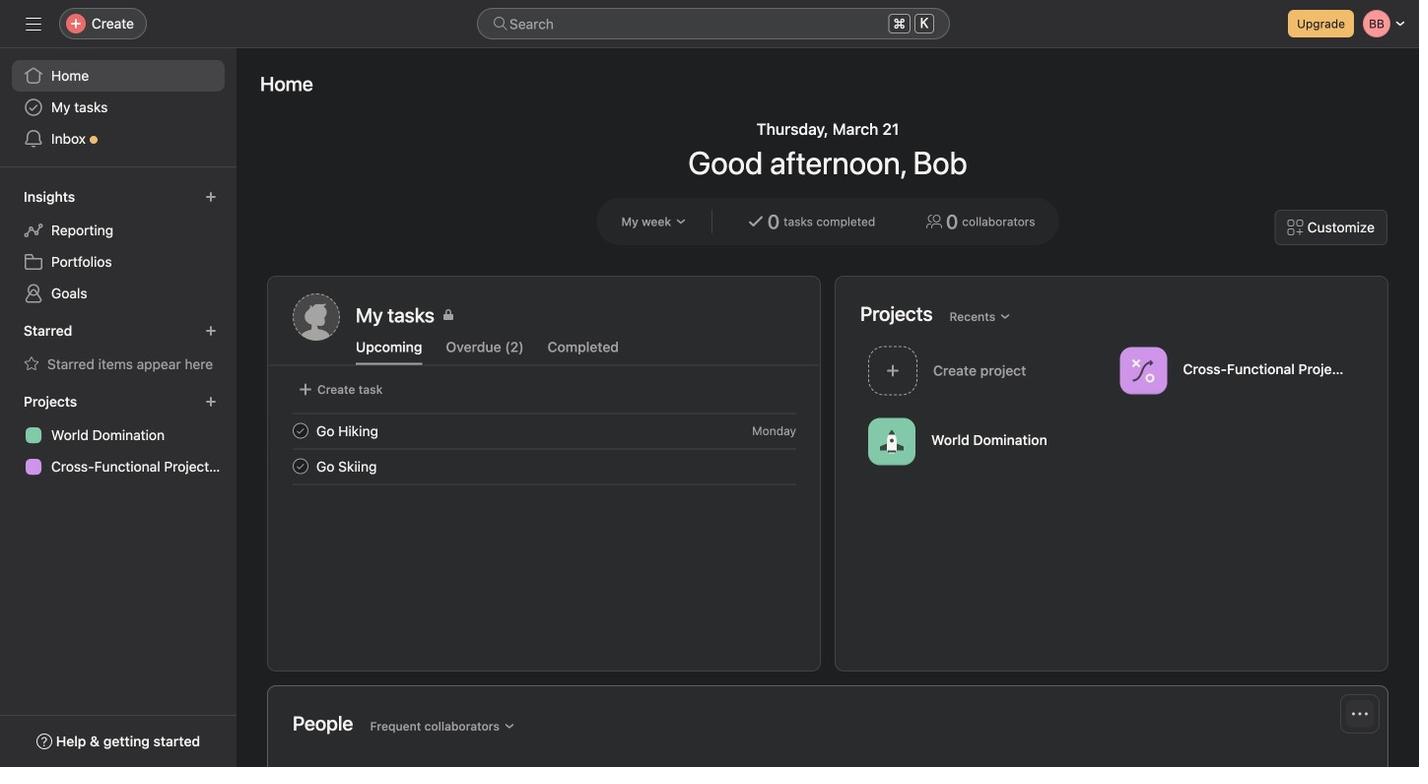 Task type: describe. For each thing, give the bounding box(es) containing it.
rocket image
[[880, 430, 904, 454]]

hide sidebar image
[[26, 16, 41, 32]]

line_and_symbols image
[[1132, 359, 1156, 383]]

starred element
[[0, 313, 237, 384]]

insights element
[[0, 179, 237, 313]]

projects element
[[0, 384, 237, 487]]

Mark complete checkbox
[[289, 419, 312, 443]]



Task type: locate. For each thing, give the bounding box(es) containing it.
2 list item from the top
[[269, 449, 820, 485]]

mark complete image
[[289, 419, 312, 443], [289, 455, 312, 479]]

1 mark complete image from the top
[[289, 419, 312, 443]]

None field
[[477, 8, 950, 39]]

0 vertical spatial mark complete image
[[289, 419, 312, 443]]

mark complete image up mark complete option
[[289, 419, 312, 443]]

new project or portfolio image
[[205, 396, 217, 408]]

list item
[[269, 414, 820, 449], [269, 449, 820, 485]]

new insights image
[[205, 191, 217, 203]]

1 list item from the top
[[269, 414, 820, 449]]

Mark complete checkbox
[[289, 455, 312, 479]]

1 vertical spatial mark complete image
[[289, 455, 312, 479]]

mark complete image for mark complete option
[[289, 455, 312, 479]]

Search tasks, projects, and more text field
[[477, 8, 950, 39]]

mark complete image for mark complete checkbox
[[289, 419, 312, 443]]

2 mark complete image from the top
[[289, 455, 312, 479]]

add profile photo image
[[293, 294, 340, 341]]

global element
[[0, 48, 237, 167]]

add items to starred image
[[205, 325, 217, 337]]

mark complete image down mark complete checkbox
[[289, 455, 312, 479]]



Task type: vqa. For each thing, say whether or not it's contained in the screenshot.
second list item from the top
yes



